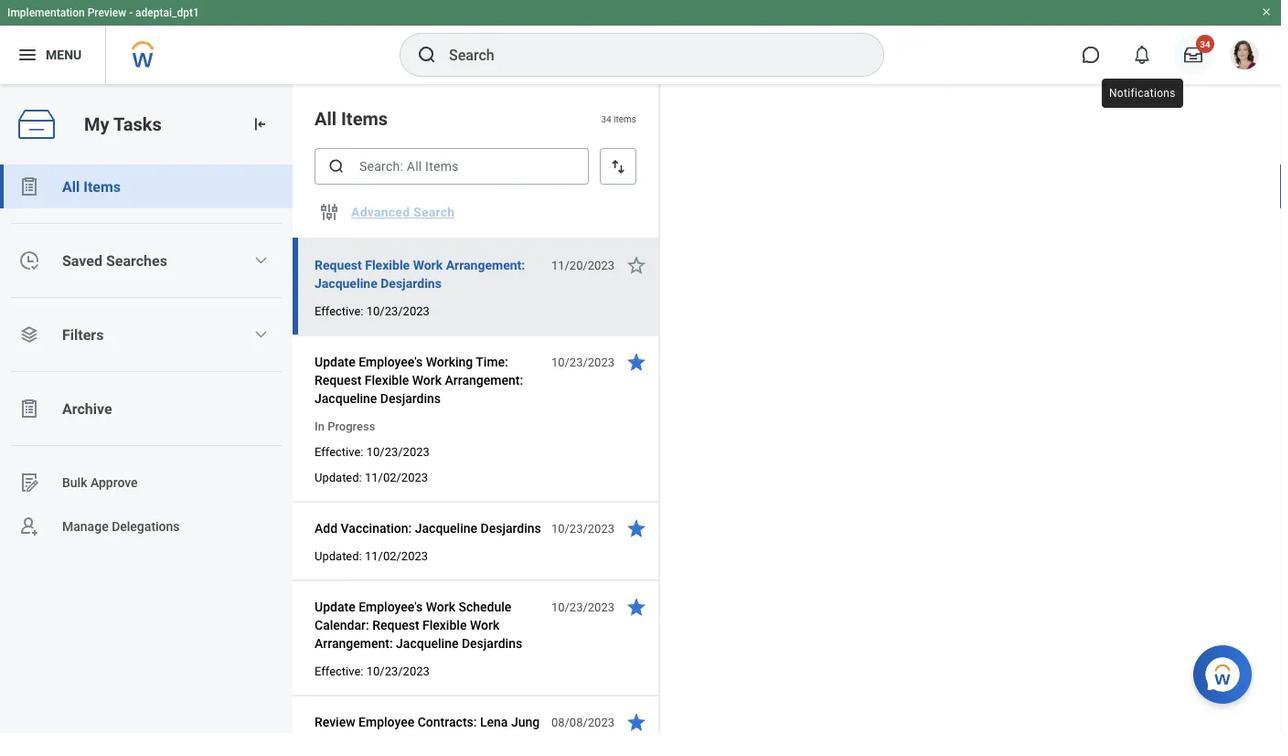 Task type: vqa. For each thing, say whether or not it's contained in the screenshot.
inbox image inside the Go to My Tasks (33) button
no



Task type: describe. For each thing, give the bounding box(es) containing it.
request flexible work arrangement: jacqueline desjardins button
[[315, 254, 541, 294]]

search image
[[327, 157, 346, 176]]

arrangement: inside the request flexible work arrangement: jacqueline desjardins
[[446, 257, 525, 273]]

notifications tooltip
[[1098, 75, 1187, 112]]

flexible inside update employee's working time: request flexible work arrangement: jacqueline desjardins
[[365, 373, 409, 388]]

lena
[[480, 715, 508, 730]]

all inside "item list" element
[[315, 108, 337, 129]]

contracts:
[[418, 715, 477, 730]]

notifications
[[1109, 87, 1176, 100]]

1 11/02/2023 from the top
[[365, 471, 428, 484]]

close environment banner image
[[1261, 6, 1272, 17]]

- inside review employee contracts: lena jung - apprentice office management o
[[315, 733, 319, 733]]

menu button
[[0, 26, 105, 84]]

2 updated: 11/02/2023 from the top
[[315, 549, 428, 563]]

calendar:
[[315, 618, 369, 633]]

1 updated: from the top
[[315, 471, 362, 484]]

work inside update employee's working time: request flexible work arrangement: jacqueline desjardins
[[412, 373, 442, 388]]

review
[[315, 715, 355, 730]]

management
[[425, 733, 501, 733]]

work inside the request flexible work arrangement: jacqueline desjardins
[[413, 257, 443, 273]]

my
[[84, 113, 109, 135]]

desjardins inside the update employee's work schedule calendar: request flexible work arrangement: jacqueline desjardins
[[462, 636, 522, 651]]

all items button
[[0, 165, 293, 209]]

work left schedule
[[426, 599, 455, 615]]

filters button
[[0, 313, 293, 357]]

my tasks element containing my tasks
[[0, 84, 293, 733]]

implementation
[[7, 6, 85, 19]]

add vaccination: jacqueline desjardins button
[[315, 518, 541, 540]]

search
[[413, 205, 455, 220]]

menu
[[46, 47, 82, 62]]

adeptai_dpt1
[[135, 6, 199, 19]]

1 updated: 11/02/2023 from the top
[[315, 471, 428, 484]]

implementation preview -   adeptai_dpt1
[[7, 6, 199, 19]]

request inside the request flexible work arrangement: jacqueline desjardins
[[315, 257, 362, 273]]

add
[[315, 521, 338, 536]]

apprentice
[[322, 733, 384, 733]]

user plus image
[[18, 516, 40, 538]]

bulk approve
[[62, 475, 138, 490]]

effective: 10/23/2023 for flexible
[[315, 304, 430, 318]]

notifications large image
[[1133, 46, 1151, 64]]

desjardins up schedule
[[481, 521, 541, 536]]

tasks
[[113, 113, 162, 135]]

request inside the update employee's work schedule calendar: request flexible work arrangement: jacqueline desjardins
[[372, 618, 419, 633]]

update employee's work schedule calendar: request flexible work arrangement: jacqueline desjardins
[[315, 599, 522, 651]]

11/20/2023
[[551, 258, 615, 272]]

progress
[[328, 419, 375, 433]]

saved
[[62, 252, 102, 269]]

inbox large image
[[1184, 46, 1203, 64]]

transformation import image
[[251, 115, 269, 134]]

filters
[[62, 326, 104, 343]]

update employee's work schedule calendar: request flexible work arrangement: jacqueline desjardins button
[[315, 596, 541, 655]]

manage
[[62, 519, 109, 534]]

review employee contracts: lena jung - apprentice office management o button
[[315, 712, 541, 733]]

in progress
[[315, 419, 375, 433]]

bulk approve link
[[0, 461, 293, 505]]

effective: for request flexible work arrangement: jacqueline desjardins
[[315, 304, 364, 318]]

advanced search button
[[344, 194, 462, 230]]

items inside "item list" element
[[341, 108, 388, 129]]

effective: for update employee's work schedule calendar: request flexible work arrangement: jacqueline desjardins
[[315, 664, 364, 678]]

star image for desjardins
[[626, 518, 647, 540]]

office
[[387, 733, 422, 733]]

saved searches
[[62, 252, 167, 269]]

34 button
[[1173, 35, 1215, 75]]

employee's for flexible
[[359, 354, 423, 369]]

34 items
[[601, 113, 637, 124]]

arrangement: inside update employee's working time: request flexible work arrangement: jacqueline desjardins
[[445, 373, 523, 388]]

2 11/02/2023 from the top
[[365, 549, 428, 563]]

Search Workday  search field
[[449, 35, 846, 75]]

jacqueline inside the update employee's work schedule calendar: request flexible work arrangement: jacqueline desjardins
[[396, 636, 459, 651]]

request inside update employee's working time: request flexible work arrangement: jacqueline desjardins
[[315, 373, 362, 388]]

menu banner
[[0, 0, 1281, 84]]

3 star image from the top
[[626, 712, 647, 733]]

review employee contracts: lena jung - apprentice office management o
[[315, 715, 540, 733]]

search image
[[416, 44, 438, 66]]

- inside menu banner
[[129, 6, 133, 19]]



Task type: locate. For each thing, give the bounding box(es) containing it.
effective:
[[315, 304, 364, 318], [315, 445, 364, 459], [315, 664, 364, 678]]

jacqueline down the configure icon
[[315, 276, 377, 291]]

jung
[[511, 715, 540, 730]]

all inside button
[[62, 178, 80, 195]]

1 chevron down image from the top
[[254, 253, 268, 268]]

all items inside button
[[62, 178, 121, 195]]

2 effective: from the top
[[315, 445, 364, 459]]

chevron down image for filters
[[254, 327, 268, 342]]

1 update from the top
[[315, 354, 355, 369]]

employee's up calendar:
[[359, 599, 423, 615]]

0 vertical spatial employee's
[[359, 354, 423, 369]]

arrangement: down time:
[[445, 373, 523, 388]]

delegations
[[112, 519, 180, 534]]

desjardins down working
[[380, 391, 441, 406]]

2 vertical spatial effective: 10/23/2023
[[315, 664, 430, 678]]

2 update from the top
[[315, 599, 355, 615]]

star image
[[626, 351, 647, 373], [626, 596, 647, 618]]

all
[[315, 108, 337, 129], [62, 178, 80, 195]]

0 horizontal spatial items
[[83, 178, 121, 195]]

all up search icon
[[315, 108, 337, 129]]

employee's left working
[[359, 354, 423, 369]]

star image for update employee's working time: request flexible work arrangement: jacqueline desjardins
[[626, 351, 647, 373]]

request down the configure icon
[[315, 257, 362, 273]]

- right preview
[[129, 6, 133, 19]]

0 vertical spatial update
[[315, 354, 355, 369]]

update employee's working time: request flexible work arrangement: jacqueline desjardins
[[315, 354, 523, 406]]

request
[[315, 257, 362, 273], [315, 373, 362, 388], [372, 618, 419, 633]]

add vaccination: jacqueline desjardins
[[315, 521, 541, 536]]

approve
[[91, 475, 138, 490]]

request right calendar:
[[372, 618, 419, 633]]

schedule
[[459, 599, 511, 615]]

updated: 11/02/2023
[[315, 471, 428, 484], [315, 549, 428, 563]]

0 vertical spatial my tasks element
[[1168, 35, 1219, 75]]

0 vertical spatial effective: 10/23/2023
[[315, 304, 430, 318]]

34
[[1200, 38, 1211, 49], [601, 113, 611, 124]]

saved searches button
[[0, 239, 293, 283]]

0 vertical spatial star image
[[626, 351, 647, 373]]

desjardins
[[381, 276, 442, 291], [380, 391, 441, 406], [481, 521, 541, 536], [462, 636, 522, 651]]

0 horizontal spatial 34
[[601, 113, 611, 124]]

1 vertical spatial chevron down image
[[254, 327, 268, 342]]

work down schedule
[[470, 618, 500, 633]]

2 vertical spatial request
[[372, 618, 419, 633]]

flexible
[[365, 257, 410, 273], [365, 373, 409, 388], [423, 618, 467, 633]]

update up calendar:
[[315, 599, 355, 615]]

1 employee's from the top
[[359, 354, 423, 369]]

effective: 10/23/2023 down the request flexible work arrangement: jacqueline desjardins
[[315, 304, 430, 318]]

advanced search
[[351, 205, 455, 220]]

2 employee's from the top
[[359, 599, 423, 615]]

my tasks element containing 34
[[1168, 35, 1219, 75]]

updated:
[[315, 471, 362, 484], [315, 549, 362, 563]]

0 horizontal spatial all items
[[62, 178, 121, 195]]

list
[[0, 165, 293, 549]]

clipboard image
[[18, 398, 40, 420]]

all items right clipboard image
[[62, 178, 121, 195]]

0 vertical spatial updated: 11/02/2023
[[315, 471, 428, 484]]

desjardins down schedule
[[462, 636, 522, 651]]

2 vertical spatial star image
[[626, 712, 647, 733]]

archive button
[[0, 387, 293, 431]]

desjardins down advanced search
[[381, 276, 442, 291]]

1 vertical spatial 34
[[601, 113, 611, 124]]

0 vertical spatial all
[[315, 108, 337, 129]]

update up in progress
[[315, 354, 355, 369]]

sort image
[[609, 157, 627, 176]]

2 star image from the top
[[626, 596, 647, 618]]

0 vertical spatial request
[[315, 257, 362, 273]]

jacqueline down schedule
[[396, 636, 459, 651]]

1 horizontal spatial all items
[[315, 108, 388, 129]]

0 horizontal spatial my tasks element
[[0, 84, 293, 733]]

justify image
[[16, 44, 38, 66]]

0 vertical spatial star image
[[626, 254, 647, 276]]

1 effective: from the top
[[315, 304, 364, 318]]

update inside the update employee's work schedule calendar: request flexible work arrangement: jacqueline desjardins
[[315, 599, 355, 615]]

my tasks element inside menu banner
[[1168, 35, 1219, 75]]

jacqueline inside update employee's working time: request flexible work arrangement: jacqueline desjardins
[[315, 391, 377, 406]]

2 vertical spatial effective:
[[315, 664, 364, 678]]

updated: 11/02/2023 up the vaccination: at left
[[315, 471, 428, 484]]

employee
[[359, 715, 415, 730]]

1 vertical spatial arrangement:
[[445, 373, 523, 388]]

effective: 10/23/2023
[[315, 304, 430, 318], [315, 445, 430, 459], [315, 664, 430, 678]]

11/02/2023 down the vaccination: at left
[[365, 549, 428, 563]]

34 for 34 items
[[601, 113, 611, 124]]

2 vertical spatial flexible
[[423, 618, 467, 633]]

0 vertical spatial all items
[[315, 108, 388, 129]]

flexible up progress
[[365, 373, 409, 388]]

11/02/2023
[[365, 471, 428, 484], [365, 549, 428, 563]]

working
[[426, 354, 473, 369]]

1 vertical spatial my tasks element
[[0, 84, 293, 733]]

star image for arrangement:
[[626, 254, 647, 276]]

1 vertical spatial star image
[[626, 596, 647, 618]]

updated: down in progress
[[315, 471, 362, 484]]

1 vertical spatial items
[[83, 178, 121, 195]]

11/02/2023 up the vaccination: at left
[[365, 471, 428, 484]]

34 inside "item list" element
[[601, 113, 611, 124]]

chevron down image inside the filters dropdown button
[[254, 327, 268, 342]]

items
[[614, 113, 637, 124]]

clock check image
[[18, 250, 40, 272]]

0 vertical spatial flexible
[[365, 257, 410, 273]]

0 vertical spatial updated:
[[315, 471, 362, 484]]

1 vertical spatial -
[[315, 733, 319, 733]]

1 horizontal spatial my tasks element
[[1168, 35, 1219, 75]]

work
[[413, 257, 443, 273], [412, 373, 442, 388], [426, 599, 455, 615], [470, 618, 500, 633]]

3 effective: from the top
[[315, 664, 364, 678]]

0 horizontal spatial all
[[62, 178, 80, 195]]

flexible down schedule
[[423, 618, 467, 633]]

employee's
[[359, 354, 423, 369], [359, 599, 423, 615]]

effective: down calendar:
[[315, 664, 364, 678]]

items
[[341, 108, 388, 129], [83, 178, 121, 195]]

manage delegations link
[[0, 505, 293, 549]]

3 effective: 10/23/2023 from the top
[[315, 664, 430, 678]]

1 vertical spatial all items
[[62, 178, 121, 195]]

2 star image from the top
[[626, 518, 647, 540]]

star image
[[626, 254, 647, 276], [626, 518, 647, 540], [626, 712, 647, 733]]

1 vertical spatial request
[[315, 373, 362, 388]]

arrangement: down calendar:
[[315, 636, 393, 651]]

1 vertical spatial effective:
[[315, 445, 364, 459]]

flexible inside the request flexible work arrangement: jacqueline desjardins
[[365, 257, 410, 273]]

perspective image
[[18, 324, 40, 346]]

1 vertical spatial effective: 10/23/2023
[[315, 445, 430, 459]]

work down working
[[412, 373, 442, 388]]

1 horizontal spatial -
[[315, 733, 319, 733]]

-
[[129, 6, 133, 19], [315, 733, 319, 733]]

34 left profile logan mcneil icon
[[1200, 38, 1211, 49]]

0 vertical spatial -
[[129, 6, 133, 19]]

flexible inside the update employee's work schedule calendar: request flexible work arrangement: jacqueline desjardins
[[423, 618, 467, 633]]

arrangement: inside the update employee's work schedule calendar: request flexible work arrangement: jacqueline desjardins
[[315, 636, 393, 651]]

34 for 34
[[1200, 38, 1211, 49]]

2 effective: 10/23/2023 from the top
[[315, 445, 430, 459]]

0 vertical spatial 11/02/2023
[[365, 471, 428, 484]]

10/23/2023
[[366, 304, 430, 318], [551, 355, 615, 369], [366, 445, 430, 459], [551, 522, 615, 535], [551, 600, 615, 614], [366, 664, 430, 678]]

1 horizontal spatial items
[[341, 108, 388, 129]]

1 vertical spatial star image
[[626, 518, 647, 540]]

2 chevron down image from the top
[[254, 327, 268, 342]]

flexible down advanced
[[365, 257, 410, 273]]

vaccination:
[[341, 521, 412, 536]]

1 effective: 10/23/2023 from the top
[[315, 304, 430, 318]]

1 horizontal spatial 34
[[1200, 38, 1211, 49]]

archive
[[62, 400, 112, 417]]

work down search
[[413, 257, 443, 273]]

items down my
[[83, 178, 121, 195]]

clipboard image
[[18, 176, 40, 198]]

- down the review
[[315, 733, 319, 733]]

in
[[315, 419, 325, 433]]

configure image
[[318, 201, 340, 223]]

0 vertical spatial arrangement:
[[446, 257, 525, 273]]

bulk
[[62, 475, 87, 490]]

chevron down image for saved searches
[[254, 253, 268, 268]]

jacqueline right the vaccination: at left
[[415, 521, 477, 536]]

0 vertical spatial chevron down image
[[254, 253, 268, 268]]

star image for update employee's work schedule calendar: request flexible work arrangement: jacqueline desjardins
[[626, 596, 647, 618]]

08/08/2023
[[551, 716, 615, 729]]

list containing all items
[[0, 165, 293, 549]]

updated: down add at the bottom
[[315, 549, 362, 563]]

1 horizontal spatial all
[[315, 108, 337, 129]]

desjardins inside update employee's working time: request flexible work arrangement: jacqueline desjardins
[[380, 391, 441, 406]]

items inside all items button
[[83, 178, 121, 195]]

update employee's working time: request flexible work arrangement: jacqueline desjardins button
[[315, 351, 541, 410]]

effective: down in progress
[[315, 445, 364, 459]]

item list element
[[293, 84, 660, 733]]

manage delegations
[[62, 519, 180, 534]]

1 vertical spatial 11/02/2023
[[365, 549, 428, 563]]

2 updated: from the top
[[315, 549, 362, 563]]

all items inside "item list" element
[[315, 108, 388, 129]]

0 horizontal spatial -
[[129, 6, 133, 19]]

update for update employee's working time: request flexible work arrangement: jacqueline desjardins
[[315, 354, 355, 369]]

jacqueline up in progress
[[315, 391, 377, 406]]

request up in progress
[[315, 373, 362, 388]]

jacqueline
[[315, 276, 377, 291], [315, 391, 377, 406], [415, 521, 477, 536], [396, 636, 459, 651]]

effective: 10/23/2023 up employee
[[315, 664, 430, 678]]

effective: down the request flexible work arrangement: jacqueline desjardins
[[315, 304, 364, 318]]

employee's inside update employee's working time: request flexible work arrangement: jacqueline desjardins
[[359, 354, 423, 369]]

0 vertical spatial 34
[[1200, 38, 1211, 49]]

arrangement:
[[446, 257, 525, 273], [445, 373, 523, 388], [315, 636, 393, 651]]

rename image
[[18, 472, 40, 494]]

items up search icon
[[341, 108, 388, 129]]

update inside update employee's working time: request flexible work arrangement: jacqueline desjardins
[[315, 354, 355, 369]]

profile logan mcneil image
[[1230, 40, 1259, 73]]

all items up search icon
[[315, 108, 388, 129]]

effective: 10/23/2023 down progress
[[315, 445, 430, 459]]

2 vertical spatial arrangement:
[[315, 636, 393, 651]]

all items
[[315, 108, 388, 129], [62, 178, 121, 195]]

1 vertical spatial updated:
[[315, 549, 362, 563]]

34 inside button
[[1200, 38, 1211, 49]]

advanced
[[351, 205, 410, 220]]

my tasks
[[84, 113, 162, 135]]

updated: 11/02/2023 down the vaccination: at left
[[315, 549, 428, 563]]

preview
[[87, 6, 126, 19]]

1 vertical spatial flexible
[[365, 373, 409, 388]]

time:
[[476, 354, 508, 369]]

1 star image from the top
[[626, 351, 647, 373]]

my tasks element
[[1168, 35, 1219, 75], [0, 84, 293, 733]]

searches
[[106, 252, 167, 269]]

update for update employee's work schedule calendar: request flexible work arrangement: jacqueline desjardins
[[315, 599, 355, 615]]

request flexible work arrangement: jacqueline desjardins
[[315, 257, 525, 291]]

all right clipboard image
[[62, 178, 80, 195]]

0 vertical spatial effective:
[[315, 304, 364, 318]]

0 vertical spatial items
[[341, 108, 388, 129]]

1 star image from the top
[[626, 254, 647, 276]]

desjardins inside the request flexible work arrangement: jacqueline desjardins
[[381, 276, 442, 291]]

1 vertical spatial employee's
[[359, 599, 423, 615]]

chevron down image inside saved searches dropdown button
[[254, 253, 268, 268]]

employee's inside the update employee's work schedule calendar: request flexible work arrangement: jacqueline desjardins
[[359, 599, 423, 615]]

jacqueline inside the request flexible work arrangement: jacqueline desjardins
[[315, 276, 377, 291]]

1 vertical spatial update
[[315, 599, 355, 615]]

Search: All Items text field
[[315, 148, 589, 185]]

update
[[315, 354, 355, 369], [315, 599, 355, 615]]

arrangement: down search
[[446, 257, 525, 273]]

1 vertical spatial updated: 11/02/2023
[[315, 549, 428, 563]]

employee's for request
[[359, 599, 423, 615]]

effective: 10/23/2023 for employee's
[[315, 664, 430, 678]]

34 left items
[[601, 113, 611, 124]]

1 vertical spatial all
[[62, 178, 80, 195]]

chevron down image
[[254, 253, 268, 268], [254, 327, 268, 342]]



